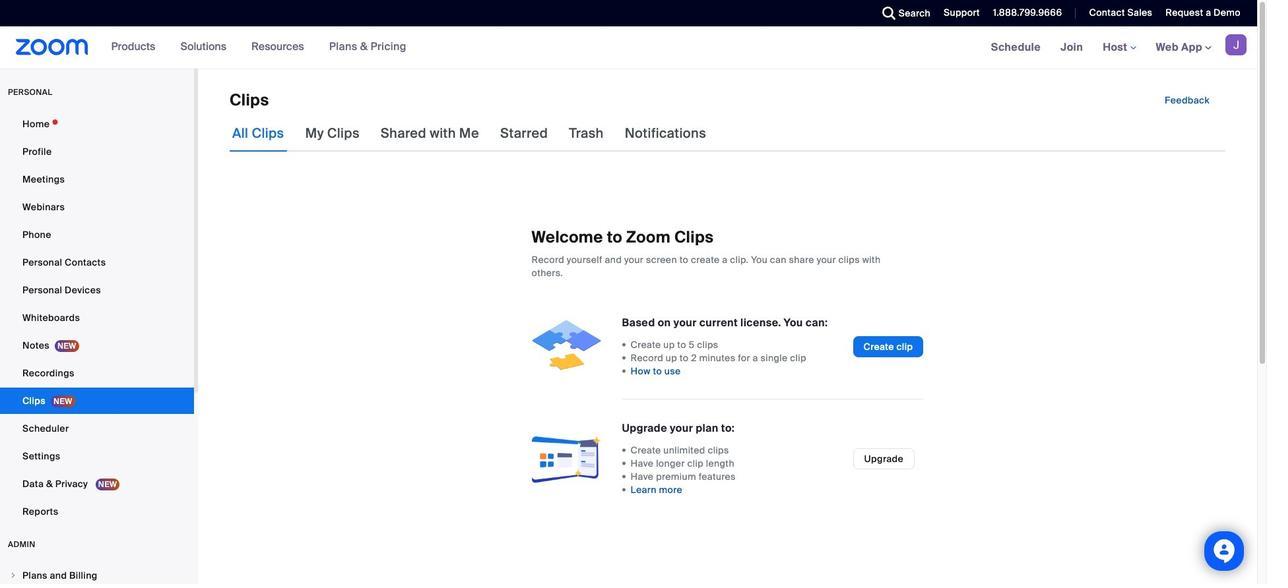Task type: vqa. For each thing, say whether or not it's contained in the screenshot.
SEARCH SETTINGS text field
no



Task type: describe. For each thing, give the bounding box(es) containing it.
tabs of clips tab list
[[230, 115, 709, 152]]

meetings navigation
[[982, 26, 1258, 69]]

5 tab from the left
[[567, 115, 607, 152]]

4 tab from the left
[[498, 115, 551, 152]]

profile picture image
[[1226, 34, 1247, 55]]

product information navigation
[[101, 26, 417, 69]]

zoom logo image
[[16, 39, 88, 55]]



Task type: locate. For each thing, give the bounding box(es) containing it.
tab
[[230, 115, 287, 152], [303, 115, 362, 152], [378, 115, 482, 152], [498, 115, 551, 152], [567, 115, 607, 152]]

application
[[198, 90, 1258, 115]]

1 tab from the left
[[230, 115, 287, 152]]

3 tab from the left
[[378, 115, 482, 152]]

personal menu menu
[[0, 111, 194, 527]]

menu item
[[0, 564, 194, 585]]

2 tab from the left
[[303, 115, 362, 152]]

right image
[[9, 572, 17, 580]]

banner
[[0, 26, 1258, 69]]



